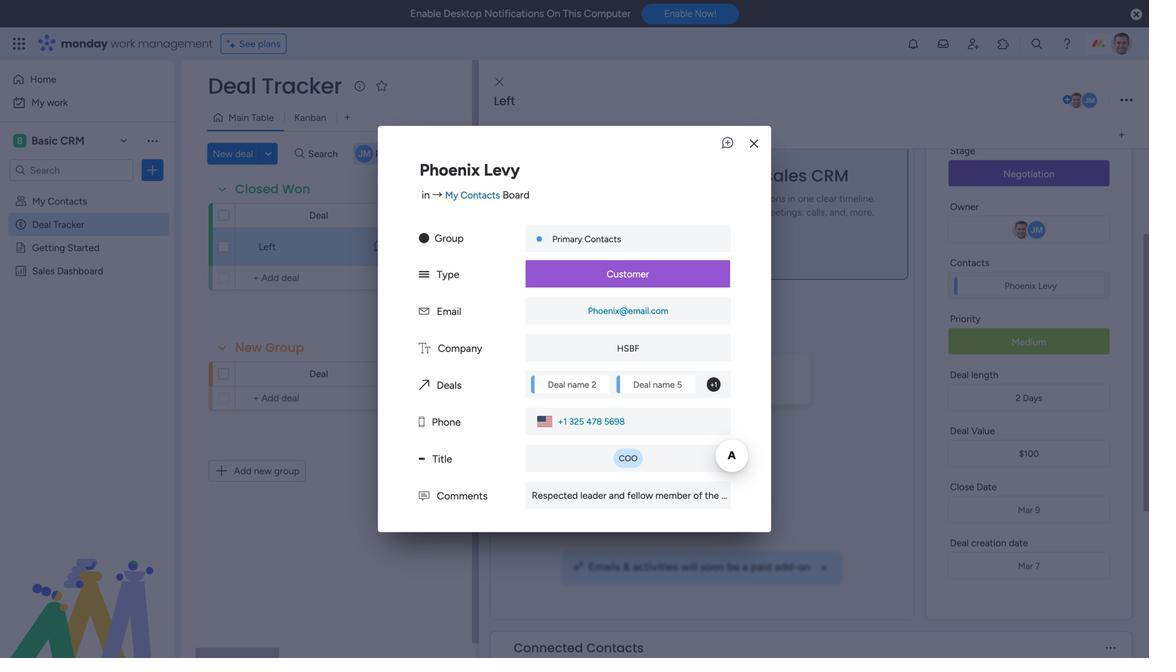Task type: describe. For each thing, give the bounding box(es) containing it.
5698
[[604, 416, 625, 427]]

mar 9
[[1018, 505, 1040, 516]]

feature demo (3 min)
[[625, 243, 730, 256]]

deal value
[[950, 425, 995, 437]]

management
[[138, 36, 213, 51]]

9
[[1035, 505, 1040, 516]]

add
[[637, 207, 653, 218]]

see plans
[[239, 38, 281, 50]]

→
[[432, 189, 443, 201]]

lottie animation element
[[0, 521, 174, 659]]

owner
[[950, 201, 979, 213]]

search everything image
[[1030, 37, 1044, 51]]

of inside 'phoenix levy' dialog
[[693, 490, 702, 502]]

table
[[251, 112, 274, 123]]

v2 status image
[[419, 269, 429, 281]]

2 days
[[1016, 393, 1042, 404]]

deal inside list box
[[32, 219, 51, 231]]

board.
[[721, 490, 748, 502]]

emails
[[589, 207, 616, 218]]

&
[[623, 561, 630, 574]]

work for monday
[[111, 36, 135, 51]]

phone
[[432, 416, 461, 429]]

notifications image
[[906, 37, 920, 51]]

left inside left created by terry turtle
[[662, 367, 680, 379]]

mar for close date
[[1018, 505, 1033, 516]]

and inside 'phoenix levy' dialog
[[609, 490, 625, 502]]

email
[[437, 306, 461, 318]]

new
[[254, 465, 272, 477]]

5
[[677, 379, 682, 390]]

0 horizontal spatial tracker
[[53, 219, 84, 231]]

leader
[[580, 490, 607, 502]]

workspace selection element
[[13, 133, 87, 149]]

0 vertical spatial mar
[[618, 333, 635, 345]]

person
[[375, 148, 404, 160]]

i
[[751, 490, 753, 502]]

getting started
[[32, 242, 99, 254]]

main table
[[228, 112, 274, 123]]

sales
[[32, 265, 55, 277]]

new group
[[235, 339, 304, 357]]

left inside field
[[494, 92, 515, 110]]

sales
[[764, 164, 807, 187]]

levy inside dialog
[[484, 160, 520, 180]]

left created by terry turtle
[[662, 367, 728, 393]]

types
[[667, 207, 691, 218]]

help image
[[1060, 37, 1074, 51]]

dapulse close image
[[1131, 8, 1142, 22]]

group inside new group field
[[265, 339, 304, 357]]

and left add
[[619, 207, 634, 218]]

add-
[[775, 561, 798, 574]]

more.
[[850, 207, 874, 218]]

enable for enable now!
[[664, 8, 693, 19]]

,
[[635, 333, 637, 345]]

in inside 'phoenix levy' dialog
[[422, 189, 430, 201]]

work for my
[[47, 97, 68, 108]]

calls,
[[806, 207, 827, 218]]

monday marketplace image
[[997, 37, 1010, 51]]

1 vertical spatial levy
[[1038, 281, 1057, 292]]

paid
[[751, 561, 772, 574]]

meetings,
[[762, 207, 804, 218]]

just
[[756, 490, 772, 502]]

crm for basic crm
[[60, 134, 85, 147]]

v2 email column image
[[419, 306, 429, 318]]

robot.
[[875, 490, 900, 502]]

met
[[774, 490, 791, 502]]

$100
[[1019, 449, 1039, 460]]

new for new group
[[235, 339, 262, 357]]

emails & activities will soon be a paid add-on alert
[[561, 552, 843, 586]]

send
[[513, 207, 535, 218]]

show board description image
[[351, 79, 368, 93]]

activities inside keep track of your entire customer lifecycle with all interactions in one clear timeline. send and receive emails and add all types of activities like meetings, calls, and, more.
[[704, 207, 743, 218]]

company
[[438, 343, 482, 355]]

close image
[[750, 139, 758, 149]]

activities inside emails & activities will soon be a paid add-on alert
[[633, 561, 678, 574]]

connected
[[514, 640, 583, 657]]

Search in workspace field
[[29, 162, 114, 178]]

group inside 'phoenix levy' dialog
[[435, 232, 464, 245]]

date
[[1009, 538, 1028, 549]]

1 vertical spatial left
[[259, 241, 276, 253]]

timeline.
[[839, 193, 875, 205]]

soon
[[700, 561, 724, 574]]

coo
[[619, 454, 638, 464]]

sales dashboard
[[32, 265, 103, 277]]

help button
[[1079, 620, 1127, 642]]

v2 search image
[[295, 146, 305, 162]]

1 horizontal spatial stage
[[950, 145, 975, 157]]

home
[[30, 74, 56, 85]]

1 horizontal spatial phoenix
[[1005, 281, 1036, 292]]

in inside keep track of your entire customer lifecycle with all interactions in one clear timeline. send and receive emails and add all types of activities like meetings, calls, and, more.
[[788, 193, 796, 205]]

7 mar , 01:07 pm
[[610, 333, 679, 345]]

Closed Won field
[[232, 181, 314, 198]]

deal
[[235, 148, 253, 160]]

0 vertical spatial of
[[561, 193, 570, 205]]

0 vertical spatial all
[[723, 193, 732, 205]]

try for free button
[[513, 236, 589, 263]]

1 vertical spatial negotiation
[[386, 241, 438, 253]]

notifications
[[484, 8, 544, 20]]

crm for sales crm
[[811, 164, 849, 187]]

(3
[[695, 243, 705, 256]]

0 vertical spatial 7
[[610, 333, 616, 345]]

sales crm
[[760, 164, 849, 187]]

add
[[234, 465, 252, 477]]

more dots image
[[1106, 644, 1116, 654]]

enable for enable desktop notifications on this computer
[[410, 8, 441, 20]]

close date
[[950, 482, 997, 493]]

now!
[[695, 8, 716, 19]]

enable now!
[[664, 8, 716, 19]]

mar 7
[[1018, 561, 1040, 572]]

priority
[[950, 313, 981, 325]]

add new group button
[[209, 460, 306, 482]]

customer
[[607, 268, 649, 280]]

basic crm
[[31, 134, 85, 147]]

emails & activities will soon be a paid add-on
[[588, 561, 810, 574]]

new for new deal
[[213, 148, 233, 160]]

new deal
[[213, 148, 253, 160]]

public board image
[[14, 241, 27, 254]]

closed won
[[235, 181, 310, 198]]

01:07
[[639, 333, 663, 345]]

0 horizontal spatial close image
[[495, 77, 503, 87]]

person button
[[353, 143, 428, 165]]

connected contacts
[[514, 640, 644, 657]]

group
[[274, 465, 300, 477]]

add new group
[[234, 465, 300, 477]]

1 horizontal spatial in
[[670, 164, 685, 187]]

my work
[[31, 97, 68, 108]]

1 horizontal spatial deal tracker
[[208, 71, 342, 101]]

1 vertical spatial 7
[[1035, 561, 1040, 572]]

primary
[[552, 234, 582, 245]]

my inside in → my contacts board
[[445, 189, 458, 201]]

add view image
[[345, 113, 350, 123]]

1 vertical spatial of
[[693, 207, 702, 218]]

hsbf
[[617, 343, 639, 354]]

v2 board relation small image
[[419, 379, 429, 392]]

contacts for connected contacts
[[586, 640, 644, 657]]

kanban
[[294, 112, 326, 123]]

and down track
[[537, 207, 553, 218]]

new deal button
[[207, 143, 258, 165]]



Task type: vqa. For each thing, say whether or not it's contained in the screenshot.
dapulse text column ICON
yes



Task type: locate. For each thing, give the bounding box(es) containing it.
enable left now!
[[664, 8, 693, 19]]

1 horizontal spatial enable
[[664, 8, 693, 19]]

1 vertical spatial all
[[655, 207, 664, 218]]

with right met
[[793, 490, 812, 502]]

mar for deal creation date
[[1018, 561, 1033, 572]]

with inside keep track of your entire customer lifecycle with all interactions in one clear timeline. send and receive emails and add all types of activities like meetings, calls, and, more.
[[702, 193, 721, 205]]

interactions
[[735, 193, 786, 205]]

0 vertical spatial crm
[[60, 134, 85, 147]]

1 vertical spatial phoenix
[[1005, 281, 1036, 292]]

terry turtle image
[[1111, 33, 1133, 55], [1068, 92, 1085, 109]]

close image
[[495, 77, 503, 87], [817, 562, 831, 576]]

0 vertical spatial terry turtle image
[[1111, 33, 1133, 55]]

crm
[[60, 134, 85, 147], [811, 164, 849, 187]]

phoenix levy
[[420, 160, 520, 180], [1005, 281, 1057, 292]]

and
[[537, 207, 553, 218], [619, 207, 634, 218], [609, 490, 625, 502]]

work inside "option"
[[47, 97, 68, 108]]

new inside new group field
[[235, 339, 262, 357]]

phoenix up medium
[[1005, 281, 1036, 292]]

0 horizontal spatial 2
[[592, 379, 597, 390]]

and,
[[830, 207, 848, 218]]

1 vertical spatial crm
[[811, 164, 849, 187]]

1 horizontal spatial all
[[723, 193, 732, 205]]

contacts for my contacts
[[48, 196, 87, 207]]

with right lifecycle at top
[[702, 193, 721, 205]]

1 name from the left
[[567, 379, 589, 390]]

respected leader and fellow member of the board. i just met with him. only half robot.
[[532, 490, 900, 502]]

new inside button
[[213, 148, 233, 160]]

deal tracker
[[208, 71, 342, 101], [32, 219, 84, 231]]

invite members image
[[966, 37, 980, 51]]

0 vertical spatial work
[[111, 36, 135, 51]]

contacts inside in → my contacts board
[[461, 189, 500, 201]]

0 horizontal spatial in
[[422, 189, 430, 201]]

jeremy miller image
[[1081, 92, 1098, 109]]

0 horizontal spatial phoenix levy
[[420, 160, 520, 180]]

0 horizontal spatial 7
[[610, 333, 616, 345]]

0 vertical spatial left
[[494, 92, 515, 110]]

my inside "option"
[[31, 97, 45, 108]]

phoenix inside dialog
[[420, 160, 480, 180]]

1 vertical spatial terry turtle image
[[1068, 92, 1085, 109]]

v2 dropdown column image
[[419, 453, 425, 466]]

2 vertical spatial mar
[[1018, 561, 1033, 572]]

in left the →
[[422, 189, 430, 201]]

1 vertical spatial tracker
[[53, 219, 84, 231]]

computer
[[584, 8, 631, 20]]

value
[[971, 425, 995, 437]]

2 left days
[[1016, 393, 1021, 404]]

name up 325 at the bottom of the page
[[567, 379, 589, 390]]

my contacts link
[[445, 189, 500, 201]]

new
[[213, 148, 233, 160], [235, 339, 262, 357]]

1 horizontal spatial new
[[235, 339, 262, 357]]

all left 'interactions'
[[723, 193, 732, 205]]

0 vertical spatial stage
[[950, 145, 975, 157]]

phoenix levy up medium
[[1005, 281, 1057, 292]]

1 vertical spatial 2
[[1016, 393, 1021, 404]]

1 vertical spatial close image
[[817, 562, 831, 576]]

478
[[586, 416, 602, 427]]

stage
[[950, 145, 975, 157], [399, 369, 425, 380]]

tracker
[[262, 71, 342, 101], [53, 219, 84, 231]]

update feed image
[[936, 37, 950, 51]]

home option
[[8, 68, 166, 90]]

1 vertical spatial phoenix levy
[[1005, 281, 1057, 292]]

0 horizontal spatial terry turtle image
[[1068, 92, 1085, 109]]

1 horizontal spatial negotiation
[[1003, 168, 1055, 180]]

main
[[228, 112, 249, 123]]

2 vertical spatial left
[[662, 367, 680, 379]]

0 vertical spatial 2
[[592, 379, 597, 390]]

try for free
[[524, 243, 578, 256]]

in left the one
[[788, 193, 796, 205]]

customer
[[621, 193, 662, 205]]

contacts up priority
[[950, 257, 990, 269]]

home link
[[8, 68, 166, 90]]

1 horizontal spatial name
[[653, 379, 675, 390]]

1 enable from the left
[[410, 8, 441, 20]]

him.
[[814, 490, 832, 502]]

my
[[31, 97, 45, 108], [445, 189, 458, 201], [32, 196, 45, 207]]

v2 long text column image
[[419, 490, 429, 503]]

tracker up kanban
[[262, 71, 342, 101]]

crm inside workspace selection element
[[60, 134, 85, 147]]

my work link
[[8, 92, 166, 114]]

1 vertical spatial with
[[793, 490, 812, 502]]

Stage field
[[396, 367, 428, 382]]

stage up owner
[[950, 145, 975, 157]]

work right monday
[[111, 36, 135, 51]]

with inside 'phoenix levy' dialog
[[793, 490, 812, 502]]

clear
[[816, 193, 837, 205]]

0 vertical spatial phoenix levy
[[420, 160, 520, 180]]

crm up clear at the top right of page
[[811, 164, 849, 187]]

name for 2
[[567, 379, 589, 390]]

keep track of your entire customer lifecycle with all interactions in one clear timeline. send and receive emails and add all types of activities like meetings, calls, and, more.
[[513, 193, 875, 218]]

+1
[[558, 416, 567, 427]]

2 horizontal spatial left
[[662, 367, 680, 379]]

0 horizontal spatial deal tracker
[[32, 219, 84, 231]]

name
[[567, 379, 589, 390], [653, 379, 675, 390]]

0 horizontal spatial group
[[265, 339, 304, 357]]

of
[[561, 193, 570, 205], [693, 207, 702, 218], [693, 490, 702, 502]]

1 horizontal spatial 7
[[1035, 561, 1040, 572]]

contacts inside field
[[586, 640, 644, 657]]

try
[[524, 243, 539, 256]]

list box
[[0, 187, 174, 468]]

enable now! button
[[642, 4, 739, 24]]

created
[[683, 367, 716, 379]]

workspace image
[[13, 133, 27, 148]]

1 horizontal spatial crm
[[811, 164, 849, 187]]

0 horizontal spatial new
[[213, 148, 233, 160]]

of up receive on the top
[[561, 193, 570, 205]]

fellow
[[627, 490, 653, 502]]

dapulse text column image
[[419, 343, 430, 355]]

left
[[494, 92, 515, 110], [259, 241, 276, 253], [662, 367, 680, 379]]

mar left 01:07
[[618, 333, 635, 345]]

1 horizontal spatial left
[[494, 92, 515, 110]]

feature
[[625, 243, 662, 256]]

my for my contacts
[[32, 196, 45, 207]]

Search field
[[305, 144, 346, 163]]

option
[[0, 189, 174, 192]]

2 inside 'phoenix levy' dialog
[[592, 379, 597, 390]]

0 vertical spatial with
[[702, 193, 721, 205]]

1 horizontal spatial phoenix levy
[[1005, 281, 1057, 292]]

phoenix levy dialog
[[378, 126, 900, 533]]

crm right basic on the top left of the page
[[60, 134, 85, 147]]

name for 5
[[653, 379, 675, 390]]

0 horizontal spatial crm
[[60, 134, 85, 147]]

levy up medium
[[1038, 281, 1057, 292]]

0 horizontal spatial activities
[[633, 561, 678, 574]]

deal tracker down my contacts
[[32, 219, 84, 231]]

lottie animation image
[[0, 521, 174, 659]]

activities right &
[[633, 561, 678, 574]]

my right the →
[[445, 189, 458, 201]]

phoenix up the →
[[420, 160, 480, 180]]

2 enable from the left
[[664, 8, 693, 19]]

this
[[573, 164, 602, 187]]

length
[[971, 369, 998, 381]]

1 vertical spatial activities
[[633, 561, 678, 574]]

dashboard
[[57, 265, 103, 277]]

7 down 9 at the bottom right of page
[[1035, 561, 1040, 572]]

phoenix@email.com
[[588, 306, 668, 317]]

my for my work
[[31, 97, 45, 108]]

Left field
[[490, 92, 1060, 110]]

half
[[857, 490, 873, 502]]

getting
[[32, 242, 65, 254]]

2 horizontal spatial in
[[788, 193, 796, 205]]

0 horizontal spatial phoenix
[[420, 160, 480, 180]]

phoenix@email.com link
[[585, 306, 671, 317]]

1 horizontal spatial tracker
[[262, 71, 342, 101]]

325
[[569, 416, 584, 427]]

1 horizontal spatial work
[[111, 36, 135, 51]]

terry turtle image down help image
[[1068, 92, 1085, 109]]

angle down image
[[265, 149, 272, 159]]

a
[[742, 561, 748, 574]]

mar
[[618, 333, 635, 345], [1018, 505, 1033, 516], [1018, 561, 1033, 572]]

work down the home
[[47, 97, 68, 108]]

stage inside stage field
[[399, 369, 425, 380]]

1 horizontal spatial with
[[793, 490, 812, 502]]

1 vertical spatial deal tracker
[[32, 219, 84, 231]]

in → my contacts board
[[422, 189, 530, 201]]

+1 325 478 5698 link
[[552, 413, 625, 430]]

enable left desktop
[[410, 8, 441, 20]]

close image inside emails & activities will soon be a paid add-on alert
[[817, 562, 831, 576]]

feature demo (3 min) button
[[594, 236, 741, 263]]

demo
[[665, 243, 693, 256]]

all right add
[[655, 207, 664, 218]]

1 vertical spatial stage
[[399, 369, 425, 380]]

pm
[[665, 333, 679, 345]]

0 vertical spatial deal tracker
[[208, 71, 342, 101]]

of right types
[[693, 207, 702, 218]]

deal length
[[950, 369, 998, 381]]

0 horizontal spatial stage
[[399, 369, 425, 380]]

1 horizontal spatial close image
[[817, 562, 831, 576]]

0 vertical spatial phoenix
[[420, 160, 480, 180]]

phoenix
[[420, 160, 480, 180], [1005, 281, 1036, 292]]

1 horizontal spatial terry turtle image
[[1111, 33, 1133, 55]]

contacts right connected
[[586, 640, 644, 657]]

v2 phone column image
[[419, 416, 424, 429]]

be
[[727, 561, 740, 574]]

and left fellow
[[609, 490, 625, 502]]

phoenix levy inside dialog
[[420, 160, 520, 180]]

enable desktop notifications on this computer
[[410, 8, 631, 20]]

0 horizontal spatial with
[[702, 193, 721, 205]]

1 horizontal spatial activities
[[704, 207, 743, 218]]

stage down dapulse text column image
[[399, 369, 425, 380]]

1 vertical spatial work
[[47, 97, 68, 108]]

1 horizontal spatial 2
[[1016, 393, 1021, 404]]

my down the home
[[31, 97, 45, 108]]

deal tracker up table
[[208, 71, 342, 101]]

turtle
[[688, 381, 713, 393]]

0 vertical spatial negotiation
[[1003, 168, 1055, 180]]

0 horizontal spatial left
[[259, 241, 276, 253]]

select product image
[[12, 37, 26, 51]]

terry turtle image down dapulse close 'image' at the right top of the page
[[1111, 33, 1133, 55]]

track
[[537, 193, 559, 205]]

1 horizontal spatial levy
[[1038, 281, 1057, 292]]

7 left hsbf
[[610, 333, 616, 345]]

member
[[655, 490, 691, 502]]

2 name from the left
[[653, 379, 675, 390]]

add to favorites image
[[375, 79, 388, 93]]

date
[[977, 482, 997, 493]]

name left 5
[[653, 379, 675, 390]]

0 vertical spatial activities
[[704, 207, 743, 218]]

deal name 2
[[548, 379, 597, 390]]

1 vertical spatial mar
[[1018, 505, 1033, 516]]

add view image
[[1119, 130, 1125, 140]]

deal
[[208, 71, 256, 101], [309, 210, 328, 221], [32, 219, 51, 231], [309, 368, 328, 380], [950, 369, 969, 381], [548, 379, 565, 390], [633, 379, 651, 390], [950, 425, 969, 437], [950, 538, 969, 549]]

levy
[[484, 160, 520, 180], [1038, 281, 1057, 292]]

1 vertical spatial new
[[235, 339, 262, 357]]

New Group field
[[232, 339, 308, 357]]

0 horizontal spatial name
[[567, 379, 589, 390]]

in up lifecycle at top
[[670, 164, 685, 187]]

kanban button
[[284, 107, 336, 129]]

mar left 9 at the bottom right of page
[[1018, 505, 1033, 516]]

feature
[[606, 164, 666, 187]]

receive
[[556, 207, 587, 218]]

0 vertical spatial levy
[[484, 160, 520, 180]]

monday
[[61, 36, 108, 51]]

2 up 478
[[592, 379, 597, 390]]

like
[[745, 207, 760, 218]]

my work option
[[8, 92, 166, 114]]

0 horizontal spatial enable
[[410, 8, 441, 20]]

contacts for primary contacts
[[584, 234, 621, 245]]

1 vertical spatial group
[[265, 339, 304, 357]]

public dashboard image
[[14, 265, 27, 278]]

my down search in workspace field
[[32, 196, 45, 207]]

Deal Tracker field
[[205, 71, 345, 101]]

deal creation date
[[950, 538, 1028, 549]]

min)
[[708, 243, 730, 256]]

2 vertical spatial of
[[693, 490, 702, 502]]

1 horizontal spatial group
[[435, 232, 464, 245]]

jeremy miller image
[[353, 143, 375, 165]]

levy up board
[[484, 160, 520, 180]]

0 vertical spatial tracker
[[262, 71, 342, 101]]

contacts down emails
[[584, 234, 621, 245]]

comments
[[437, 490, 488, 503]]

mar down date
[[1018, 561, 1033, 572]]

contacts down search in workspace field
[[48, 196, 87, 207]]

deals
[[437, 379, 462, 392]]

of left the in the bottom of the page
[[693, 490, 702, 502]]

contacts left board
[[461, 189, 500, 201]]

0 vertical spatial close image
[[495, 77, 503, 87]]

0 horizontal spatial negotiation
[[386, 241, 438, 253]]

closed
[[235, 181, 279, 198]]

your
[[573, 193, 592, 205]]

Connected Contacts field
[[510, 640, 647, 658]]

0 horizontal spatial levy
[[484, 160, 520, 180]]

tracker up getting started
[[53, 219, 84, 231]]

by
[[718, 367, 728, 379]]

b
[[17, 135, 23, 147]]

desktop
[[444, 8, 482, 20]]

0 horizontal spatial all
[[655, 207, 664, 218]]

enable inside 'button'
[[664, 8, 693, 19]]

phoenix levy up my contacts link
[[420, 160, 520, 180]]

list box containing my contacts
[[0, 187, 174, 468]]

0 vertical spatial new
[[213, 148, 233, 160]]

0 vertical spatial group
[[435, 232, 464, 245]]

0 horizontal spatial work
[[47, 97, 68, 108]]

v2 sun image
[[419, 232, 429, 245]]

activities left like
[[704, 207, 743, 218]]



